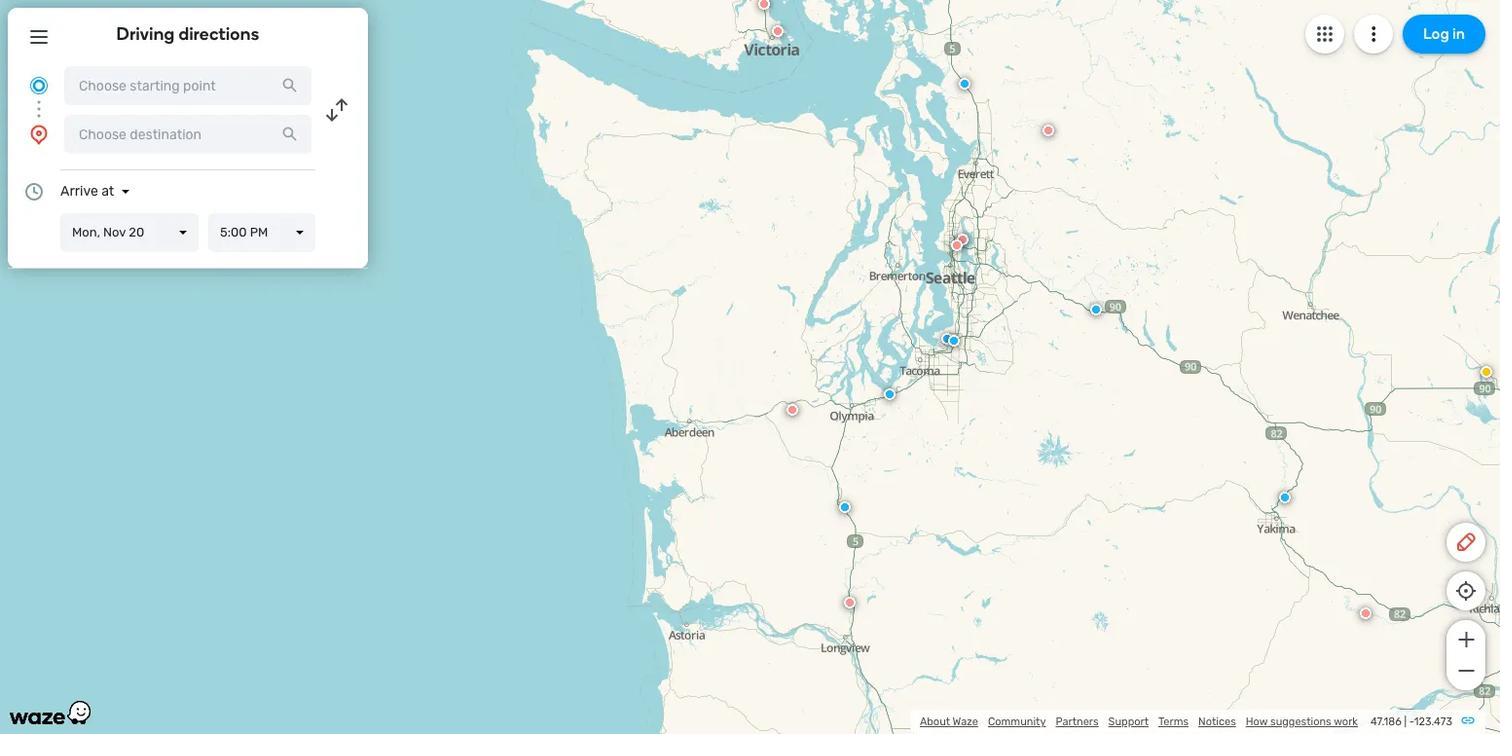 Task type: describe. For each thing, give the bounding box(es) containing it.
how suggestions work link
[[1246, 716, 1358, 728]]

notices link
[[1198, 716, 1236, 728]]

47.186
[[1371, 716, 1402, 728]]

arrive
[[60, 183, 98, 200]]

link image
[[1460, 713, 1476, 728]]

work
[[1334, 716, 1358, 728]]

47.186 | -123.473
[[1371, 716, 1452, 728]]

mon,
[[72, 225, 100, 239]]

at
[[101, 183, 114, 200]]

suggestions
[[1270, 716, 1331, 728]]

zoom out image
[[1454, 659, 1478, 682]]

support
[[1108, 716, 1149, 728]]

-
[[1409, 716, 1414, 728]]

about
[[920, 716, 950, 728]]

driving directions
[[116, 23, 259, 45]]

location image
[[27, 123, 51, 146]]

partners link
[[1056, 716, 1099, 728]]

about waze link
[[920, 716, 978, 728]]

how
[[1246, 716, 1268, 728]]

clock image
[[22, 180, 46, 203]]



Task type: locate. For each thing, give the bounding box(es) containing it.
20
[[129, 225, 144, 239]]

zoom in image
[[1454, 628, 1478, 651]]

terms link
[[1158, 716, 1189, 728]]

road closed image
[[772, 25, 784, 37], [951, 239, 963, 251], [844, 597, 856, 608], [1360, 607, 1372, 619]]

police image
[[941, 333, 953, 345], [948, 335, 960, 347], [839, 501, 851, 513]]

mon, nov 20
[[72, 225, 144, 239]]

community
[[988, 716, 1046, 728]]

5:00 pm
[[220, 225, 268, 239]]

about waze community partners support terms notices how suggestions work
[[920, 716, 1358, 728]]

nov
[[103, 225, 126, 239]]

123.473
[[1414, 716, 1452, 728]]

pm
[[250, 225, 268, 239]]

mon, nov 20 list box
[[60, 213, 199, 252]]

|
[[1404, 716, 1407, 728]]

5:00 pm list box
[[208, 213, 315, 252]]

Choose starting point text field
[[64, 66, 312, 105]]

terms
[[1158, 716, 1189, 728]]

road closed image
[[758, 0, 770, 10], [1043, 125, 1054, 136], [957, 234, 969, 245], [787, 404, 798, 416]]

arrive at
[[60, 183, 114, 200]]

pencil image
[[1454, 531, 1478, 554]]

waze
[[953, 716, 978, 728]]

5:00
[[220, 225, 247, 239]]

police image
[[959, 78, 971, 90], [1090, 304, 1102, 315], [884, 388, 896, 400], [1279, 492, 1291, 503]]

community link
[[988, 716, 1046, 728]]

notices
[[1198, 716, 1236, 728]]

support link
[[1108, 716, 1149, 728]]

partners
[[1056, 716, 1099, 728]]

hazard image
[[1481, 366, 1492, 378]]

Choose destination text field
[[64, 115, 312, 154]]

directions
[[179, 23, 259, 45]]

driving
[[116, 23, 175, 45]]

current location image
[[27, 74, 51, 97]]



Task type: vqa. For each thing, say whether or not it's contained in the screenshot.
Clock image
yes



